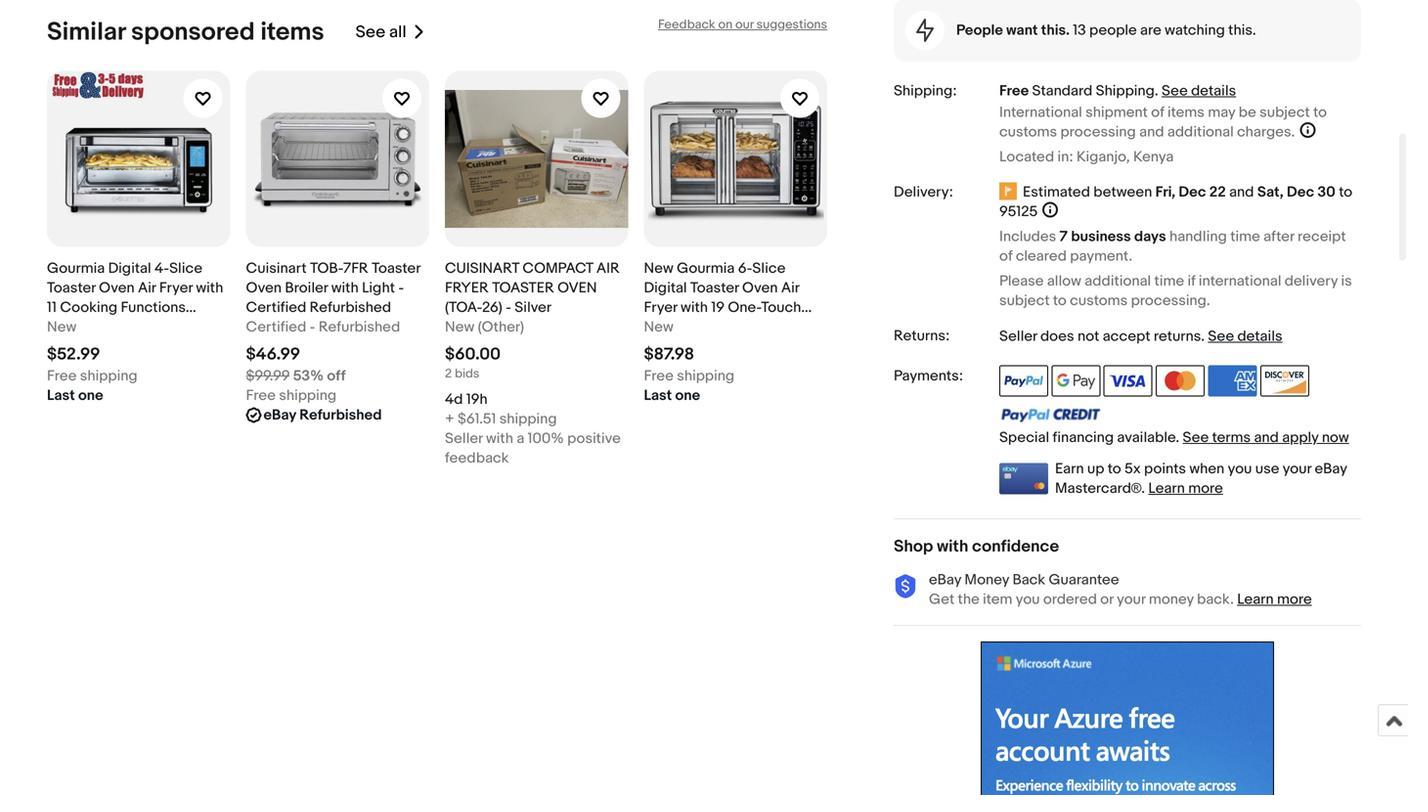 Task type: describe. For each thing, give the bounding box(es) containing it.
and for dec
[[1229, 183, 1254, 201]]

digital inside new gourmia 6-slice digital toaster oven air fryer with 19 one-touch presets usa
[[644, 279, 687, 297]]

similar sponsored items
[[47, 17, 324, 47]]

$46.99 text field
[[246, 344, 300, 365]]

11
[[47, 299, 57, 316]]

$87.98 text field
[[644, 344, 694, 365]]

additional inside international shipment of items may be subject to customs processing and additional charges.
[[1167, 123, 1234, 141]]

feedback on our suggestions link
[[658, 17, 827, 32]]

New (Other) text field
[[445, 317, 524, 337]]

google pay image
[[1052, 365, 1100, 397]]

$61.51
[[458, 410, 496, 428]]

not
[[1078, 328, 1099, 345]]

days
[[1134, 228, 1166, 246]]

to inside the earn up to 5x points when you use your ebay mastercard®.
[[1108, 460, 1121, 478]]

broiler
[[285, 279, 328, 297]]

slice for $87.98
[[752, 260, 786, 277]]

delivery alert flag image
[[999, 182, 1023, 202]]

toaster inside new gourmia 6-slice digital toaster oven air fryer with 19 one-touch presets usa
[[690, 279, 739, 297]]

visa image
[[1104, 365, 1153, 397]]

2 this. from the left
[[1228, 22, 1256, 39]]

fri,
[[1156, 183, 1175, 201]]

earn up to 5x points when you use your ebay mastercard®.
[[1055, 460, 1347, 497]]

sponsored
[[131, 17, 255, 47]]

shipping
[[1096, 82, 1155, 100]]

touch
[[761, 299, 801, 316]]

learn more for the leftmost learn more link
[[1148, 480, 1223, 497]]

last one text field for $87.98
[[644, 386, 700, 405]]

tob-
[[310, 260, 343, 277]]

(toa-
[[445, 299, 482, 316]]

1 vertical spatial you
[[1016, 590, 1040, 608]]

(other)
[[478, 318, 524, 336]]

$52.99
[[47, 344, 100, 365]]

toaster
[[492, 279, 554, 297]]

standard
[[1032, 82, 1093, 100]]

money
[[1149, 590, 1194, 608]]

handling
[[1170, 228, 1227, 246]]

back
[[1013, 571, 1045, 588]]

53%
[[293, 367, 324, 385]]

$46.99
[[246, 344, 300, 365]]

all
[[389, 22, 406, 43]]

oven
[[558, 279, 597, 297]]

1 certified from the top
[[246, 299, 306, 316]]

100%
[[528, 430, 564, 447]]

0 horizontal spatial details
[[1191, 82, 1236, 100]]

get the item you ordered or your money back.
[[929, 590, 1234, 608]]

last for $52.99
[[47, 387, 75, 404]]

located
[[999, 148, 1054, 166]]

with inside the gourmia digital 4-slice toaster oven air fryer with 11 cooking functions stainle
[[196, 279, 223, 297]]

presets
[[644, 318, 695, 336]]

$60.00
[[445, 344, 501, 365]]

2 dec from the left
[[1287, 183, 1314, 201]]

one for $52.99
[[78, 387, 103, 404]]

Free shipping text field
[[246, 386, 337, 405]]

master card image
[[1156, 365, 1205, 397]]

allow
[[1047, 272, 1081, 290]]

back.
[[1197, 590, 1234, 608]]

want
[[1006, 22, 1038, 39]]

includes
[[999, 228, 1056, 246]]

cooking
[[60, 299, 117, 316]]

one-
[[728, 299, 761, 316]]

delivery
[[1285, 272, 1338, 290]]

1 vertical spatial learn
[[1237, 590, 1274, 608]]

stainle
[[47, 318, 92, 336]]

and for see
[[1254, 429, 1279, 447]]

eBay Refurbished text field
[[264, 405, 382, 425]]

people want this. 13 people are watching this.
[[956, 22, 1256, 39]]

air inside the gourmia digital 4-slice toaster oven air fryer with 11 cooking functions stainle
[[138, 279, 156, 297]]

1 vertical spatial refurbished
[[319, 318, 400, 336]]

the
[[958, 590, 980, 608]]

gourmia inside the gourmia digital 4-slice toaster oven air fryer with 11 cooking functions stainle
[[47, 260, 105, 277]]

1 vertical spatial see details link
[[1208, 328, 1283, 345]]

new for gourmia
[[644, 260, 674, 277]]

includes 7 business days
[[999, 228, 1166, 246]]

shop
[[894, 536, 933, 557]]

0 horizontal spatial learn
[[1148, 480, 1185, 497]]

0 horizontal spatial your
[[1117, 590, 1146, 608]]

2
[[445, 366, 452, 381]]

kenya
[[1133, 148, 1174, 166]]

sat,
[[1257, 183, 1284, 201]]

or
[[1100, 590, 1114, 608]]

0 horizontal spatial .
[[1155, 82, 1158, 100]]

free up international
[[999, 82, 1029, 100]]

1 horizontal spatial learn more link
[[1237, 590, 1312, 608]]

payment.
[[1070, 248, 1133, 265]]

to inside international shipment of items may be subject to customs processing and additional charges.
[[1313, 104, 1327, 121]]

does
[[1040, 328, 1074, 345]]

4-
[[154, 260, 169, 277]]

items inside international shipment of items may be subject to customs processing and additional charges.
[[1168, 104, 1205, 121]]

processing
[[1060, 123, 1136, 141]]

previous price $99.99 53% off text field
[[246, 366, 346, 386]]

6-
[[738, 260, 752, 277]]

new $87.98 free shipping last one
[[644, 318, 735, 404]]

shipping:
[[894, 82, 957, 100]]

seller does not accept returns . see details
[[999, 328, 1283, 345]]

advertisement region
[[981, 641, 1274, 795]]

similar
[[47, 17, 125, 47]]

discover image
[[1260, 365, 1309, 397]]

4d
[[445, 391, 463, 408]]

shop with confidence
[[894, 536, 1059, 557]]

cleared
[[1016, 248, 1067, 265]]

feedback on our suggestions
[[658, 17, 827, 32]]

time inside please allow additional time if international delivery is subject to customs processing.
[[1154, 272, 1184, 290]]

bids
[[455, 366, 480, 381]]

+ $61.51 shipping text field
[[445, 409, 557, 429]]

+
[[445, 410, 454, 428]]

digital inside the gourmia digital 4-slice toaster oven air fryer with 11 cooking functions stainle
[[108, 260, 151, 277]]

seller inside cuisinart compact air fryer toaster oven (toa-26) - silver new (other) $60.00 2 bids 4d 19h + $61.51 shipping seller with a 100% positive feedback
[[445, 430, 483, 447]]

ebay for ebay money back guarantee
[[929, 571, 961, 588]]

may
[[1208, 104, 1235, 121]]

with inside cuisinart compact air fryer toaster oven (toa-26) - silver new (other) $60.00 2 bids 4d 19h + $61.51 shipping seller with a 100% positive feedback
[[486, 430, 513, 447]]

- for -
[[398, 279, 404, 297]]

a
[[517, 430, 524, 447]]

usa
[[698, 318, 726, 336]]

$87.98
[[644, 344, 694, 365]]

business
[[1071, 228, 1131, 246]]

last one text field for $52.99
[[47, 386, 103, 405]]

7fr
[[343, 260, 368, 277]]

customs inside please allow additional time if international delivery is subject to customs processing.
[[1070, 292, 1128, 310]]

new $52.99 free shipping last one
[[47, 318, 138, 404]]

cuisinart
[[445, 260, 519, 277]]

special financing available. see terms and apply now
[[999, 429, 1349, 447]]

see all
[[356, 22, 406, 43]]

estimated between fri, dec 22 and sat, dec 30 to 95125
[[999, 183, 1352, 221]]

free shipping text field for $52.99
[[47, 366, 138, 386]]

ordered
[[1043, 590, 1097, 608]]

shipping inside new $87.98 free shipping last one
[[677, 367, 735, 385]]

light
[[362, 279, 395, 297]]

ebay money back guarantee
[[929, 571, 1119, 588]]

positive
[[567, 430, 621, 447]]

- for $60.00
[[506, 299, 511, 316]]

apply
[[1282, 429, 1319, 447]]

air
[[596, 260, 620, 277]]

ebay inside the earn up to 5x points when you use your ebay mastercard®.
[[1315, 460, 1347, 478]]

kiganjo,
[[1077, 148, 1130, 166]]

fryer
[[445, 279, 489, 297]]

feedback
[[658, 17, 715, 32]]

subject inside please allow additional time if international delivery is subject to customs processing.
[[999, 292, 1050, 310]]

toaster inside the gourmia digital 4-slice toaster oven air fryer with 11 cooking functions stainle
[[47, 279, 96, 297]]

19
[[711, 299, 725, 316]]

New text field
[[644, 317, 674, 337]]

of inside international shipment of items may be subject to customs processing and additional charges.
[[1151, 104, 1164, 121]]

0 vertical spatial seller
[[999, 328, 1037, 345]]



Task type: vqa. For each thing, say whether or not it's contained in the screenshot.
Apple associated with Apple Watches
no



Task type: locate. For each thing, give the bounding box(es) containing it.
free shipping text field for $87.98
[[644, 366, 735, 386]]

2 vertical spatial refurbished
[[299, 406, 382, 424]]

2 gourmia from the left
[[677, 260, 735, 277]]

gourmia inside new gourmia 6-slice digital toaster oven air fryer with 19 one-touch presets usa
[[677, 260, 735, 277]]

international
[[1199, 272, 1281, 290]]

with details__icon image for people want this.
[[916, 19, 934, 42]]

ebay down now
[[1315, 460, 1347, 478]]

details up "may"
[[1191, 82, 1236, 100]]

0 vertical spatial details
[[1191, 82, 1236, 100]]

. up international shipment of items may be subject to customs processing and additional charges.
[[1155, 82, 1158, 100]]

0 vertical spatial learn
[[1148, 480, 1185, 497]]

free down $87.98
[[644, 367, 674, 385]]

1 air from the left
[[138, 279, 156, 297]]

2 one from the left
[[675, 387, 700, 404]]

dec left 30
[[1287, 183, 1314, 201]]

with details__icon image
[[916, 19, 934, 42], [894, 574, 917, 599]]

with details__icon image left the people
[[916, 19, 934, 42]]

see details link
[[1162, 82, 1236, 100], [1208, 328, 1283, 345]]

ebay down free shipping text box at the left of page
[[264, 406, 296, 424]]

0 horizontal spatial fryer
[[159, 279, 193, 297]]

0 horizontal spatial gourmia
[[47, 260, 105, 277]]

gourmia up cooking on the top of page
[[47, 260, 105, 277]]

0 vertical spatial see details link
[[1162, 82, 1236, 100]]

with inside cuisinart tob-7fr toaster oven broiler with light - certified refurbished certified - refurbished $46.99 $99.99 53% off free shipping
[[331, 279, 359, 297]]

1 horizontal spatial learn more
[[1237, 590, 1312, 608]]

ebay up get
[[929, 571, 961, 588]]

to right be
[[1313, 104, 1327, 121]]

certified
[[246, 299, 306, 316], [246, 318, 306, 336]]

customs up 'not'
[[1070, 292, 1128, 310]]

2 slice from the left
[[752, 260, 786, 277]]

this. right watching on the top
[[1228, 22, 1256, 39]]

1 horizontal spatial fryer
[[644, 299, 677, 316]]

2 horizontal spatial toaster
[[690, 279, 739, 297]]

up
[[1087, 460, 1104, 478]]

this. left 13
[[1041, 22, 1070, 39]]

1 vertical spatial additional
[[1085, 272, 1151, 290]]

to down 'allow'
[[1053, 292, 1067, 310]]

1 vertical spatial subject
[[999, 292, 1050, 310]]

you left use
[[1228, 460, 1252, 478]]

See all text field
[[356, 22, 406, 43]]

cuisinart
[[246, 260, 307, 277]]

details
[[1191, 82, 1236, 100], [1237, 328, 1283, 345]]

additional down "may"
[[1167, 123, 1234, 141]]

functions
[[121, 299, 186, 316]]

1 vertical spatial learn more
[[1237, 590, 1312, 608]]

Certified - Refurbished text field
[[246, 317, 400, 337]]

1 horizontal spatial subject
[[1260, 104, 1310, 121]]

new up $87.98
[[644, 318, 674, 336]]

1 horizontal spatial gourmia
[[677, 260, 735, 277]]

subject up charges.
[[1260, 104, 1310, 121]]

19h
[[466, 391, 488, 408]]

paypal image
[[999, 365, 1048, 397]]

1 horizontal spatial ebay
[[929, 571, 961, 588]]

learn more
[[1148, 480, 1223, 497], [1237, 590, 1312, 608]]

1 vertical spatial customs
[[1070, 292, 1128, 310]]

last down $52.99 text box
[[47, 387, 75, 404]]

more right back.
[[1277, 590, 1312, 608]]

between
[[1094, 183, 1152, 201]]

0 vertical spatial .
[[1155, 82, 1158, 100]]

your inside the earn up to 5x points when you use your ebay mastercard®.
[[1283, 460, 1311, 478]]

one down "$52.99"
[[78, 387, 103, 404]]

digital left 4- in the left of the page
[[108, 260, 151, 277]]

Free shipping text field
[[47, 366, 138, 386], [644, 366, 735, 386]]

shipping inside cuisinart tob-7fr toaster oven broiler with light - certified refurbished certified - refurbished $46.99 $99.99 53% off free shipping
[[279, 387, 337, 404]]

1 oven from the left
[[99, 279, 135, 297]]

0 horizontal spatial oven
[[99, 279, 135, 297]]

1 horizontal spatial seller
[[999, 328, 1037, 345]]

0 vertical spatial more
[[1188, 480, 1223, 497]]

1 vertical spatial seller
[[445, 430, 483, 447]]

handling time after receipt of cleared payment.
[[999, 228, 1346, 265]]

oven down the cuisinart
[[246, 279, 282, 297]]

free
[[999, 82, 1029, 100], [47, 367, 77, 385], [644, 367, 674, 385], [246, 387, 276, 404]]

ebay mastercard image
[[999, 463, 1048, 495]]

customs down international
[[999, 123, 1057, 141]]

cuisinart compact air fryer toaster oven (toa-26) - silver new (other) $60.00 2 bids 4d 19h + $61.51 shipping seller with a 100% positive feedback
[[445, 260, 624, 467]]

seller left the 'does'
[[999, 328, 1037, 345]]

last one text field down $87.98 text box
[[644, 386, 700, 405]]

time inside handling time after receipt of cleared payment.
[[1230, 228, 1260, 246]]

1 vertical spatial with details__icon image
[[894, 574, 917, 599]]

0 vertical spatial you
[[1228, 460, 1252, 478]]

2 oven from the left
[[246, 279, 282, 297]]

1 horizontal spatial you
[[1228, 460, 1252, 478]]

1 horizontal spatial slice
[[752, 260, 786, 277]]

more for the leftmost learn more link
[[1188, 480, 1223, 497]]

people
[[956, 22, 1003, 39]]

if
[[1188, 272, 1195, 290]]

shipping inside new $52.99 free shipping last one
[[80, 367, 138, 385]]

silver
[[515, 299, 552, 316]]

1 vertical spatial ebay
[[1315, 460, 1347, 478]]

slice up functions
[[169, 260, 202, 277]]

see left all
[[356, 22, 385, 43]]

1 gourmia from the left
[[47, 260, 105, 277]]

oven inside the gourmia digital 4-slice toaster oven air fryer with 11 cooking functions stainle
[[99, 279, 135, 297]]

fryer down 4- in the left of the page
[[159, 279, 193, 297]]

0 horizontal spatial seller
[[445, 430, 483, 447]]

your right or
[[1117, 590, 1146, 608]]

gourmia left 6-
[[677, 260, 735, 277]]

free inside cuisinart tob-7fr toaster oven broiler with light - certified refurbished certified - refurbished $46.99 $99.99 53% off free shipping
[[246, 387, 276, 404]]

free down $52.99 text box
[[47, 367, 77, 385]]

refurbished down off
[[299, 406, 382, 424]]

1 horizontal spatial last
[[644, 387, 672, 404]]

returns:
[[894, 327, 950, 345]]

more for learn more link to the right
[[1277, 590, 1312, 608]]

1 free shipping text field from the left
[[47, 366, 138, 386]]

charges.
[[1237, 123, 1295, 141]]

1 last from the left
[[47, 387, 75, 404]]

new down (toa-
[[445, 318, 475, 336]]

toaster up 19
[[690, 279, 739, 297]]

$60.00 text field
[[445, 344, 501, 365]]

new for $52.99
[[47, 318, 77, 336]]

0 horizontal spatial -
[[310, 318, 315, 336]]

$52.99 text field
[[47, 344, 100, 365]]

with inside new gourmia 6-slice digital toaster oven air fryer with 19 one-touch presets usa
[[681, 299, 708, 316]]

fryer
[[159, 279, 193, 297], [644, 299, 677, 316]]

oven inside cuisinart tob-7fr toaster oven broiler with light - certified refurbished certified - refurbished $46.99 $99.99 53% off free shipping
[[246, 279, 282, 297]]

now
[[1322, 429, 1349, 447]]

1 vertical spatial fryer
[[644, 299, 677, 316]]

see details link up american express image
[[1208, 328, 1283, 345]]

Seller with a 100% positive feedback text field
[[445, 429, 628, 468]]

2 air from the left
[[781, 279, 799, 297]]

- right 26)
[[506, 299, 511, 316]]

more down when
[[1188, 480, 1223, 497]]

1 vertical spatial items
[[1168, 104, 1205, 121]]

toaster
[[372, 260, 420, 277], [47, 279, 96, 297], [690, 279, 739, 297]]

1 vertical spatial -
[[506, 299, 511, 316]]

see details link up "may"
[[1162, 82, 1236, 100]]

0 vertical spatial time
[[1230, 228, 1260, 246]]

free inside new $87.98 free shipping last one
[[644, 367, 674, 385]]

paypal credit image
[[999, 407, 1101, 423]]

dec
[[1179, 183, 1206, 201], [1287, 183, 1314, 201]]

4d 19h text field
[[445, 390, 488, 409]]

customs inside international shipment of items may be subject to customs processing and additional charges.
[[999, 123, 1057, 141]]

1 horizontal spatial of
[[1151, 104, 1164, 121]]

1 vertical spatial digital
[[644, 279, 687, 297]]

. down the "processing."
[[1201, 328, 1205, 345]]

1 this. from the left
[[1041, 22, 1070, 39]]

one inside new $52.99 free shipping last one
[[78, 387, 103, 404]]

points
[[1144, 460, 1186, 478]]

returns
[[1154, 328, 1201, 345]]

estimated
[[1023, 183, 1090, 201]]

additional
[[1167, 123, 1234, 141], [1085, 272, 1151, 290]]

you down back
[[1016, 590, 1040, 608]]

free shipping text field down $52.99 text box
[[47, 366, 138, 386]]

2 last from the left
[[644, 387, 672, 404]]

seller down $61.51
[[445, 430, 483, 447]]

slice up "touch"
[[752, 260, 786, 277]]

toaster up light at the left top of page
[[372, 260, 420, 277]]

0 vertical spatial customs
[[999, 123, 1057, 141]]

0 vertical spatial certified
[[246, 299, 306, 316]]

shipping down $52.99 text box
[[80, 367, 138, 385]]

american express image
[[1208, 365, 1257, 397]]

to left 5x at the bottom of page
[[1108, 460, 1121, 478]]

0 horizontal spatial slice
[[169, 260, 202, 277]]

subject inside international shipment of items may be subject to customs processing and additional charges.
[[1260, 104, 1310, 121]]

1 vertical spatial more
[[1277, 590, 1312, 608]]

compact
[[523, 260, 593, 277]]

see all link
[[356, 17, 426, 47]]

subject down please
[[999, 292, 1050, 310]]

air inside new gourmia 6-slice digital toaster oven air fryer with 19 one-touch presets usa
[[781, 279, 799, 297]]

1 vertical spatial certified
[[246, 318, 306, 336]]

shipping up a
[[499, 410, 557, 428]]

learn right back.
[[1237, 590, 1274, 608]]

oven inside new gourmia 6-slice digital toaster oven air fryer with 19 one-touch presets usa
[[742, 279, 778, 297]]

when
[[1189, 460, 1225, 478]]

watching
[[1165, 22, 1225, 39]]

please
[[999, 272, 1044, 290]]

of down includes
[[999, 248, 1013, 265]]

0 horizontal spatial items
[[260, 17, 324, 47]]

suggestions
[[756, 17, 827, 32]]

learn more link right back.
[[1237, 590, 1312, 608]]

1 dec from the left
[[1179, 183, 1206, 201]]

22
[[1209, 183, 1226, 201]]

to right 30
[[1339, 183, 1352, 201]]

time up the "processing."
[[1154, 272, 1184, 290]]

- right light at the left top of page
[[398, 279, 404, 297]]

ebay refurbished
[[264, 406, 382, 424]]

slice inside new gourmia 6-slice digital toaster oven air fryer with 19 one-touch presets usa
[[752, 260, 786, 277]]

be
[[1239, 104, 1256, 121]]

new inside new $87.98 free shipping last one
[[644, 318, 674, 336]]

last for $87.98
[[644, 387, 672, 404]]

delivery:
[[894, 183, 953, 201]]

1 horizontal spatial details
[[1237, 328, 1283, 345]]

2 vertical spatial -
[[310, 318, 315, 336]]

-
[[398, 279, 404, 297], [506, 299, 511, 316], [310, 318, 315, 336]]

to inside please allow additional time if international delivery is subject to customs processing.
[[1053, 292, 1067, 310]]

0 vertical spatial -
[[398, 279, 404, 297]]

with details__icon image left get
[[894, 574, 917, 599]]

certified up $46.99 text box
[[246, 318, 306, 336]]

last one text field down "$52.99"
[[47, 386, 103, 405]]

0 horizontal spatial dec
[[1179, 183, 1206, 201]]

additional inside please allow additional time if international delivery is subject to customs processing.
[[1085, 272, 1151, 290]]

last inside new $87.98 free shipping last one
[[644, 387, 672, 404]]

0 vertical spatial subject
[[1260, 104, 1310, 121]]

1 horizontal spatial your
[[1283, 460, 1311, 478]]

learn more for learn more link to the right
[[1237, 590, 1312, 608]]

learn more link down points
[[1148, 480, 1223, 497]]

processing.
[[1131, 292, 1210, 310]]

New text field
[[47, 317, 77, 337]]

2 vertical spatial and
[[1254, 429, 1279, 447]]

1 horizontal spatial customs
[[1070, 292, 1128, 310]]

2 free shipping text field from the left
[[644, 366, 735, 386]]

oven up cooking on the top of page
[[99, 279, 135, 297]]

learn
[[1148, 480, 1185, 497], [1237, 590, 1274, 608]]

0 vertical spatial refurbished
[[310, 299, 391, 316]]

subject
[[1260, 104, 1310, 121], [999, 292, 1050, 310]]

1 vertical spatial learn more link
[[1237, 590, 1312, 608]]

last down $87.98
[[644, 387, 672, 404]]

items left "may"
[[1168, 104, 1205, 121]]

1 vertical spatial .
[[1201, 328, 1205, 345]]

- inside cuisinart compact air fryer toaster oven (toa-26) - silver new (other) $60.00 2 bids 4d 19h + $61.51 shipping seller with a 100% positive feedback
[[506, 299, 511, 316]]

fryer inside the gourmia digital 4-slice toaster oven air fryer with 11 cooking functions stainle
[[159, 279, 193, 297]]

financing
[[1053, 429, 1114, 447]]

learn down points
[[1148, 480, 1185, 497]]

slice inside the gourmia digital 4-slice toaster oven air fryer with 11 cooking functions stainle
[[169, 260, 202, 277]]

0 horizontal spatial air
[[138, 279, 156, 297]]

see up when
[[1183, 429, 1209, 447]]

1 slice from the left
[[169, 260, 202, 277]]

you inside the earn up to 5x points when you use your ebay mastercard®.
[[1228, 460, 1252, 478]]

free inside new $52.99 free shipping last one
[[47, 367, 77, 385]]

shipping
[[80, 367, 138, 385], [677, 367, 735, 385], [279, 387, 337, 404], [499, 410, 557, 428]]

details up discover image
[[1237, 328, 1283, 345]]

payments:
[[894, 367, 963, 385]]

last inside new $52.99 free shipping last one
[[47, 387, 75, 404]]

shipping down $87.98 text box
[[677, 367, 735, 385]]

air up functions
[[138, 279, 156, 297]]

money
[[965, 571, 1009, 588]]

0 vertical spatial fryer
[[159, 279, 193, 297]]

toaster up cooking on the top of page
[[47, 279, 96, 297]]

refurbished down light at the left top of page
[[319, 318, 400, 336]]

0 horizontal spatial customs
[[999, 123, 1057, 141]]

0 vertical spatial items
[[260, 17, 324, 47]]

of inside handling time after receipt of cleared payment.
[[999, 248, 1013, 265]]

items left see all
[[260, 17, 324, 47]]

toaster inside cuisinart tob-7fr toaster oven broiler with light - certified refurbished certified - refurbished $46.99 $99.99 53% off free shipping
[[372, 260, 420, 277]]

2 certified from the top
[[246, 318, 306, 336]]

digital up presets
[[644, 279, 687, 297]]

0 horizontal spatial ebay
[[264, 406, 296, 424]]

fryer up new text box
[[644, 299, 677, 316]]

new inside new gourmia 6-slice digital toaster oven air fryer with 19 one-touch presets usa
[[644, 260, 674, 277]]

shipping inside cuisinart compact air fryer toaster oven (toa-26) - silver new (other) $60.00 2 bids 4d 19h + $61.51 shipping seller with a 100% positive feedback
[[499, 410, 557, 428]]

0 horizontal spatial last
[[47, 387, 75, 404]]

see right returns
[[1208, 328, 1234, 345]]

air
[[138, 279, 156, 297], [781, 279, 799, 297]]

1 horizontal spatial -
[[398, 279, 404, 297]]

learn more right back.
[[1237, 590, 1312, 608]]

1 horizontal spatial toaster
[[372, 260, 420, 277]]

guarantee
[[1049, 571, 1119, 588]]

terms
[[1212, 429, 1251, 447]]

use
[[1255, 460, 1279, 478]]

feedback
[[445, 449, 509, 467]]

1 horizontal spatial one
[[675, 387, 700, 404]]

and inside international shipment of items may be subject to customs processing and additional charges.
[[1139, 123, 1164, 141]]

oven down 6-
[[742, 279, 778, 297]]

1 vertical spatial details
[[1237, 328, 1283, 345]]

one inside new $87.98 free shipping last one
[[675, 387, 700, 404]]

free standard shipping . see details
[[999, 82, 1236, 100]]

time left after
[[1230, 228, 1260, 246]]

accept
[[1103, 328, 1150, 345]]

- down broiler
[[310, 318, 315, 336]]

1 horizontal spatial free shipping text field
[[644, 366, 735, 386]]

receipt
[[1298, 228, 1346, 246]]

people
[[1089, 22, 1137, 39]]

1 vertical spatial of
[[999, 248, 1013, 265]]

and right 22
[[1229, 183, 1254, 201]]

ebay for ebay refurbished
[[264, 406, 296, 424]]

after
[[1264, 228, 1294, 246]]

1 vertical spatial your
[[1117, 590, 1146, 608]]

and inside estimated between fri, dec 22 and sat, dec 30 to 95125
[[1229, 183, 1254, 201]]

one for $87.98
[[675, 387, 700, 404]]

26)
[[482, 299, 502, 316]]

and up use
[[1254, 429, 1279, 447]]

0 horizontal spatial you
[[1016, 590, 1040, 608]]

learn more down points
[[1148, 480, 1223, 497]]

ebay inside ebay refurbished text field
[[264, 406, 296, 424]]

of down the shipping
[[1151, 104, 1164, 121]]

0 horizontal spatial time
[[1154, 272, 1184, 290]]

new right the "air"
[[644, 260, 674, 277]]

new inside new $52.99 free shipping last one
[[47, 318, 77, 336]]

slice
[[169, 260, 202, 277], [752, 260, 786, 277]]

new for $87.98
[[644, 318, 674, 336]]

international
[[999, 104, 1082, 121]]

1 horizontal spatial items
[[1168, 104, 1205, 121]]

with details__icon image for ebay money back guarantee
[[894, 574, 917, 599]]

dec left 22
[[1179, 183, 1206, 201]]

1 one from the left
[[78, 387, 103, 404]]

0 vertical spatial learn more link
[[1148, 480, 1223, 497]]

and up kenya
[[1139, 123, 1164, 141]]

to inside estimated between fri, dec 22 and sat, dec 30 to 95125
[[1339, 183, 1352, 201]]

see up international shipment of items may be subject to customs processing and additional charges.
[[1162, 82, 1188, 100]]

1 last one text field from the left
[[47, 386, 103, 405]]

0 horizontal spatial subject
[[999, 292, 1050, 310]]

one down $87.98
[[675, 387, 700, 404]]

fryer inside new gourmia 6-slice digital toaster oven air fryer with 19 one-touch presets usa
[[644, 299, 677, 316]]

additional down payment.
[[1085, 272, 1151, 290]]

time
[[1230, 228, 1260, 246], [1154, 272, 1184, 290]]

1 horizontal spatial oven
[[246, 279, 282, 297]]

Last one text field
[[47, 386, 103, 405], [644, 386, 700, 405]]

shipping down 53%
[[279, 387, 337, 404]]

air up "touch"
[[781, 279, 799, 297]]

0 vertical spatial digital
[[108, 260, 151, 277]]

free shipping text field down $87.98
[[644, 366, 735, 386]]

slice for $52.99
[[169, 260, 202, 277]]

your
[[1283, 460, 1311, 478], [1117, 590, 1146, 608]]

1 horizontal spatial this.
[[1228, 22, 1256, 39]]

get
[[929, 590, 955, 608]]

3 oven from the left
[[742, 279, 778, 297]]

1 vertical spatial and
[[1229, 183, 1254, 201]]

0 horizontal spatial learn more
[[1148, 480, 1223, 497]]

2 bids text field
[[445, 366, 480, 381]]

0 vertical spatial and
[[1139, 123, 1164, 141]]

1 horizontal spatial more
[[1277, 590, 1312, 608]]

free down "$99.99"
[[246, 387, 276, 404]]

1 horizontal spatial .
[[1201, 328, 1205, 345]]

new down 11
[[47, 318, 77, 336]]

refurbished inside text field
[[299, 406, 382, 424]]

your right use
[[1283, 460, 1311, 478]]

gourmia digital 4-slice toaster oven air fryer with 11 cooking functions stainle
[[47, 260, 223, 336]]

0 horizontal spatial learn more link
[[1148, 480, 1223, 497]]

0 horizontal spatial digital
[[108, 260, 151, 277]]

certified down broiler
[[246, 299, 306, 316]]

learn more link
[[1148, 480, 1223, 497], [1237, 590, 1312, 608]]

2 last one text field from the left
[[644, 386, 700, 405]]

0 vertical spatial your
[[1283, 460, 1311, 478]]

0 horizontal spatial free shipping text field
[[47, 366, 138, 386]]

0 horizontal spatial more
[[1188, 480, 1223, 497]]

1 horizontal spatial time
[[1230, 228, 1260, 246]]

1 horizontal spatial learn
[[1237, 590, 1274, 608]]

0 horizontal spatial toaster
[[47, 279, 96, 297]]

0 horizontal spatial of
[[999, 248, 1013, 265]]

refurbished up certified - refurbished 'text box'
[[310, 299, 391, 316]]

2 horizontal spatial oven
[[742, 279, 778, 297]]

new inside cuisinart compact air fryer toaster oven (toa-26) - silver new (other) $60.00 2 bids 4d 19h + $61.51 shipping seller with a 100% positive feedback
[[445, 318, 475, 336]]

0 horizontal spatial this.
[[1041, 22, 1070, 39]]

1 horizontal spatial air
[[781, 279, 799, 297]]

1 horizontal spatial additional
[[1167, 123, 1234, 141]]

2 vertical spatial ebay
[[929, 571, 961, 588]]

available.
[[1117, 429, 1179, 447]]

to
[[1313, 104, 1327, 121], [1339, 183, 1352, 201], [1053, 292, 1067, 310], [1108, 460, 1121, 478]]

1 horizontal spatial last one text field
[[644, 386, 700, 405]]



